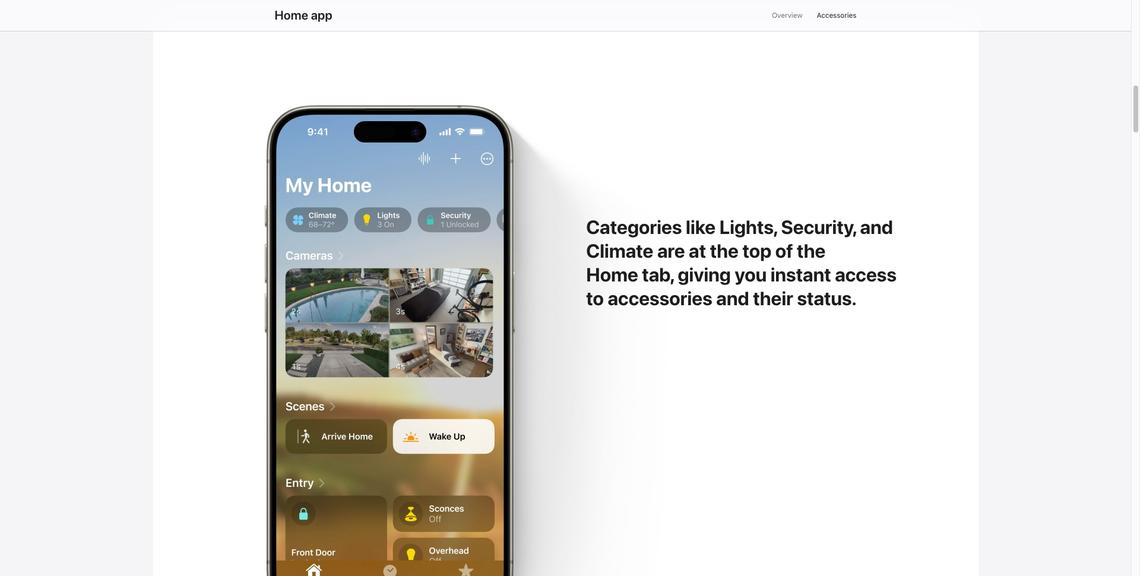 Task type: locate. For each thing, give the bounding box(es) containing it.
accessories link
[[817, 9, 857, 22]]

the right the at
[[710, 240, 739, 262]]

the
[[710, 240, 739, 262], [797, 240, 826, 262]]

overview
[[772, 11, 803, 20]]

0 vertical spatial and
[[860, 216, 893, 239]]

1 horizontal spatial the
[[797, 240, 826, 262]]

iphone displaying my home, cameras, scenes, and entry image
[[276, 115, 504, 576]]

access
[[835, 264, 897, 286]]

accessories
[[608, 287, 713, 310]]

of
[[775, 240, 793, 262]]

and down you
[[716, 287, 749, 310]]

home app link
[[275, 8, 332, 23]]

categories like lights, security, and climate are at the top of the home tab, giving you instant access to accessories and their status.
[[586, 216, 897, 310]]

giving
[[678, 264, 731, 286]]

instant
[[771, 264, 831, 286]]

accessories
[[817, 11, 857, 20]]

iphone showing the home app scrolling through various features like lights, security, climate and cameras. image
[[276, 115, 504, 576]]

top
[[743, 240, 772, 262]]

are
[[657, 240, 685, 262]]

and
[[860, 216, 893, 239], [716, 287, 749, 310]]

0 horizontal spatial the
[[710, 240, 739, 262]]

1 vertical spatial and
[[716, 287, 749, 310]]

1 horizontal spatial and
[[860, 216, 893, 239]]

and up access
[[860, 216, 893, 239]]

the down security,
[[797, 240, 826, 262]]

1 the from the left
[[710, 240, 739, 262]]



Task type: describe. For each thing, give the bounding box(es) containing it.
their status.
[[753, 287, 857, 310]]

0 horizontal spatial and
[[716, 287, 749, 310]]

climate
[[586, 240, 653, 262]]

lights,
[[720, 216, 777, 239]]

overview link
[[772, 9, 803, 22]]

at
[[689, 240, 706, 262]]

categories
[[586, 216, 682, 239]]

home app
[[275, 8, 332, 23]]

you
[[735, 264, 767, 286]]

security,
[[781, 216, 856, 239]]

to
[[586, 287, 604, 310]]

home
[[275, 8, 308, 23]]

home tab,
[[586, 264, 674, 286]]

2 the from the left
[[797, 240, 826, 262]]

app
[[311, 8, 332, 23]]

like
[[686, 216, 716, 239]]



Task type: vqa. For each thing, say whether or not it's contained in the screenshot.
Learn more link to the left
no



